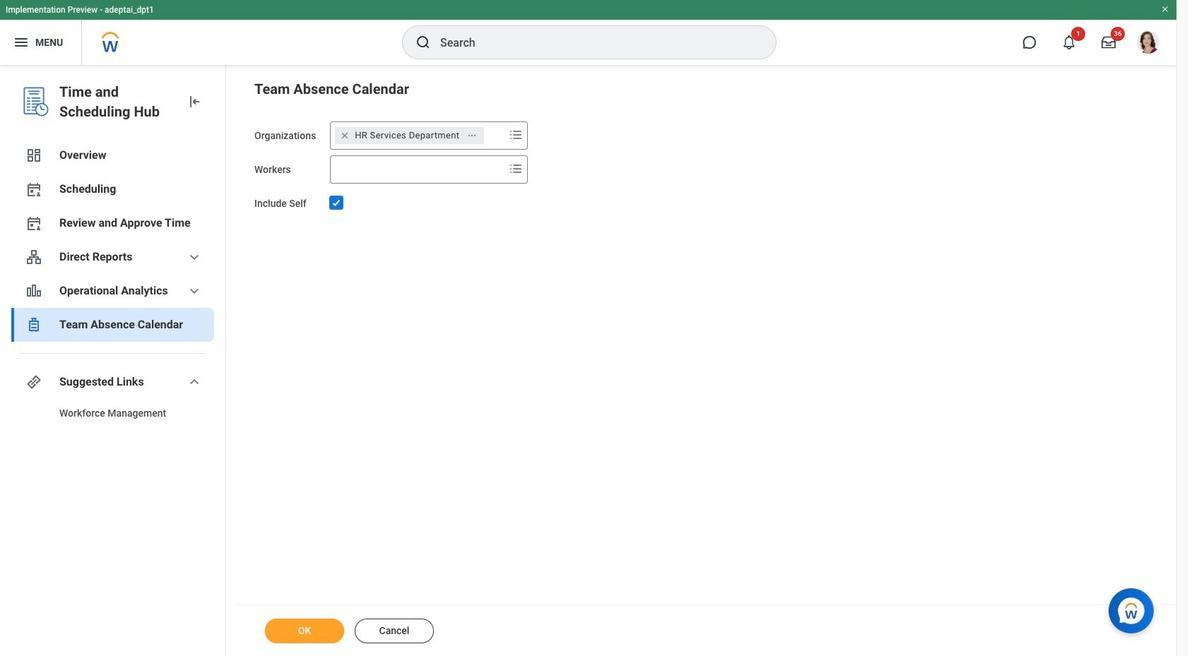 Task type: describe. For each thing, give the bounding box(es) containing it.
Search Workday  search field
[[440, 27, 747, 58]]

justify image
[[13, 34, 30, 51]]

inbox large image
[[1102, 35, 1116, 49]]

2 calendar user solid image from the top
[[25, 215, 42, 232]]

prompts image
[[507, 126, 524, 143]]

chevron down small image for chart "image"
[[186, 283, 203, 300]]

hr services department element
[[355, 129, 460, 142]]

chart image
[[25, 283, 42, 300]]

prompts image
[[507, 160, 524, 177]]

hr services department, press delete to clear value. option
[[335, 127, 484, 144]]

link image
[[25, 374, 42, 391]]

transformation import image
[[186, 93, 203, 110]]

search image
[[415, 34, 432, 51]]

notifications large image
[[1062, 35, 1076, 49]]

Search field
[[331, 157, 505, 182]]

navigation pane region
[[0, 65, 226, 656]]

chevron down small image for view team icon
[[186, 249, 203, 266]]

profile logan mcneil image
[[1137, 31, 1160, 57]]

related actions image
[[467, 131, 477, 140]]



Task type: locate. For each thing, give the bounding box(es) containing it.
2 chevron down small image from the top
[[186, 283, 203, 300]]

view team image
[[25, 249, 42, 266]]

x small image
[[338, 129, 352, 143]]

dashboard image
[[25, 147, 42, 164]]

calendar user solid image up view team icon
[[25, 215, 42, 232]]

chevron down small image
[[186, 249, 203, 266], [186, 283, 203, 300]]

calendar user solid image down "dashboard" image at the left of the page
[[25, 181, 42, 198]]

0 vertical spatial calendar user solid image
[[25, 181, 42, 198]]

banner
[[0, 0, 1176, 65]]

time and scheduling hub element
[[59, 82, 175, 122]]

1 vertical spatial calendar user solid image
[[25, 215, 42, 232]]

check small image
[[328, 194, 345, 211]]

chevron down small image
[[186, 374, 203, 391]]

1 vertical spatial chevron down small image
[[186, 283, 203, 300]]

close environment banner image
[[1161, 5, 1169, 13]]

calendar user solid image
[[25, 181, 42, 198], [25, 215, 42, 232]]

task timeoff image
[[25, 317, 42, 334]]

1 chevron down small image from the top
[[186, 249, 203, 266]]

0 vertical spatial chevron down small image
[[186, 249, 203, 266]]

1 calendar user solid image from the top
[[25, 181, 42, 198]]



Task type: vqa. For each thing, say whether or not it's contained in the screenshot.
Type inside the popup button
no



